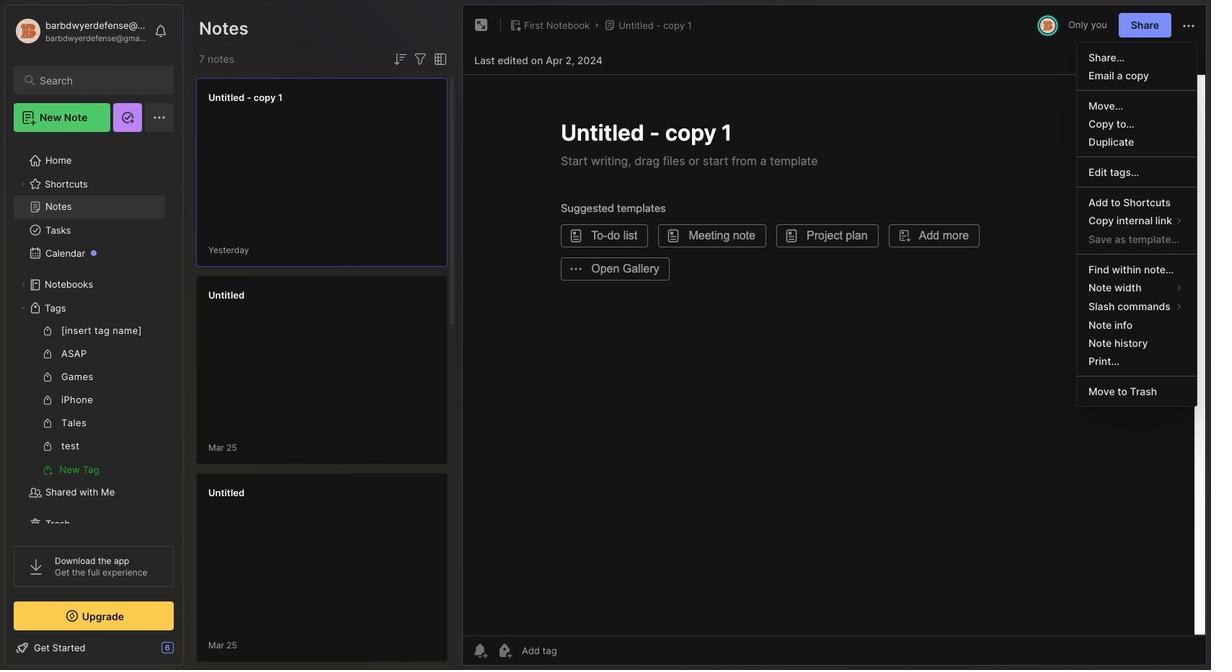 Task type: describe. For each thing, give the bounding box(es) containing it.
add a reminder image
[[472, 642, 489, 659]]

Add filters field
[[412, 50, 429, 68]]

add tag image
[[496, 642, 514, 659]]

Copy internal link field
[[1078, 211, 1198, 230]]

expand tags image
[[19, 304, 27, 312]]

View options field
[[429, 50, 449, 68]]

Search text field
[[40, 74, 161, 87]]

none search field inside main element
[[40, 71, 161, 89]]

Help and Learning task checklist field
[[5, 636, 183, 659]]

click to collapse image
[[182, 644, 193, 661]]

tree inside main element
[[5, 141, 183, 545]]

Add tag field
[[521, 644, 630, 657]]

note window element
[[462, 4, 1208, 669]]

Note width field
[[1078, 278, 1198, 297]]

menu item for copy internal link field
[[1078, 211, 1198, 230]]

main element
[[0, 0, 188, 670]]

dropdown list menu
[[1078, 48, 1198, 400]]



Task type: vqa. For each thing, say whether or not it's contained in the screenshot.
Close ICON
no



Task type: locate. For each thing, give the bounding box(es) containing it.
group
[[14, 320, 165, 481]]

2 menu item from the top
[[1078, 278, 1198, 297]]

More actions field
[[1181, 16, 1198, 34]]

Account field
[[14, 17, 147, 45]]

1 menu item from the top
[[1078, 211, 1198, 230]]

None search field
[[40, 71, 161, 89]]

expand notebooks image
[[19, 281, 27, 289]]

menu item for the slash commands field
[[1078, 297, 1198, 316]]

Sort options field
[[392, 50, 409, 68]]

more actions image
[[1181, 17, 1198, 34]]

3 menu item from the top
[[1078, 297, 1198, 316]]

group inside main element
[[14, 320, 165, 481]]

tree
[[5, 141, 183, 545]]

menu item for note width field
[[1078, 278, 1198, 297]]

menu item
[[1078, 211, 1198, 230], [1078, 278, 1198, 297], [1078, 297, 1198, 316]]

add filters image
[[412, 50, 429, 68]]

Slash commands field
[[1078, 297, 1198, 316]]

barbdwyerdefense@gmail.com avatar image
[[1041, 18, 1056, 33]]

Note Editor text field
[[463, 74, 1207, 636]]

expand note image
[[473, 17, 491, 34]]



